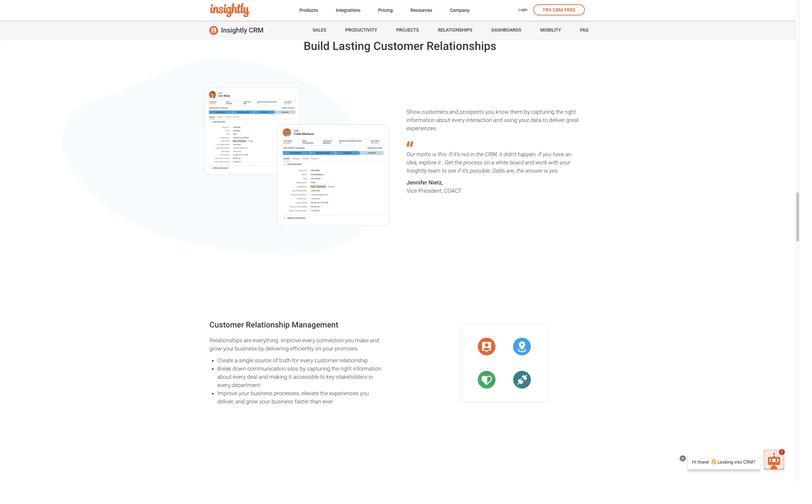 Task type: vqa. For each thing, say whether or not it's contained in the screenshot.
Success in the premier support and success
no



Task type: describe. For each thing, give the bounding box(es) containing it.
in inside our motto is this: if it's not in the crm, it didn't happen. if you have an idea, explore it.  get the process on a white board and work with your insightly team to see if it's possible. odds are, the answer is yes.
[[471, 151, 475, 157]]

our
[[407, 151, 415, 157]]

by inside the c reate a single source of truth for every customer relationship break down communication silos by capturing the right information about every deal and making it accessible to key stakeholders in every department improve your business processes, elevate the experiences you deliver, and grow your business faster than ever
[[300, 365, 306, 372]]

it inside the c reate a single source of truth for every customer relationship break down communication silos by capturing the right information about every deal and making it accessible to key stakeholders in every department improve your business processes, elevate the experiences you deliver, and grow your business faster than ever
[[289, 373, 292, 380]]

an
[[566, 151, 572, 157]]

to inside show customers and prospects you know them by capturing the right information about every interaction and using your data to deliver great experiences.
[[543, 117, 548, 123]]

the inside show customers and prospects you know them by capturing the right information about every interaction and using your data to deliver great experiences.
[[556, 108, 564, 115]]

build lasting customer relationships
[[304, 39, 497, 53]]

try crm free
[[543, 7, 576, 12]]

accessible
[[293, 373, 319, 380]]

deliver,
[[218, 398, 234, 405]]

1 vertical spatial business
[[251, 390, 273, 396]]

pricing link
[[379, 6, 393, 15]]

possible.
[[470, 167, 492, 174]]

on inside our motto is this: if it's not in the crm, it didn't happen. if you have an idea, explore it.  get the process on a white board and work with your insightly team to see if it's possible. odds are, the answer is yes.
[[484, 159, 490, 166]]

your inside show customers and prospects you know them by capturing the right information about every interaction and using your data to deliver great experiences.
[[519, 117, 530, 123]]

capturing inside show customers and prospects you know them by capturing the right information about every interaction and using your data to deliver great experiences.
[[532, 108, 555, 115]]

break
[[218, 365, 231, 372]]

experiences
[[330, 390, 359, 396]]

see
[[448, 167, 457, 174]]

company
[[450, 7, 470, 13]]

silos
[[287, 365, 299, 372]]

1 if from the left
[[449, 151, 453, 157]]

coact
[[444, 187, 462, 194]]

all in one 1 image
[[409, 280, 598, 449]]

promises.
[[335, 345, 359, 352]]

know
[[496, 108, 509, 115]]

insightly crm
[[221, 26, 264, 34]]

deliver
[[549, 117, 565, 123]]

faq link
[[581, 20, 589, 40]]

relationships link
[[438, 20, 473, 40]]

resources
[[411, 7, 433, 13]]

free
[[565, 7, 576, 12]]

to inside our motto is this: if it's not in the crm, it didn't happen. if you have an idea, explore it.  get the process on a white board and work with your insightly team to see if it's possible. odds are, the answer is yes.
[[442, 167, 447, 174]]

1 vertical spatial it's
[[462, 167, 469, 174]]

show
[[407, 108, 421, 115]]

ever
[[323, 398, 333, 405]]

dashboards
[[492, 27, 522, 33]]

truth
[[279, 357, 291, 364]]

2 if from the left
[[539, 151, 542, 157]]

projects link
[[397, 20, 419, 40]]

dashboards link
[[492, 20, 522, 40]]

relationships for relationships are everything. improve every connection you make and grow your business by delivering efficiently on your promises.
[[210, 337, 243, 343]]

great
[[567, 117, 579, 123]]

relationships are everything. improve every connection you make and grow your business by delivering efficiently on your promises.
[[210, 337, 379, 352]]

productivity link
[[346, 20, 377, 40]]

right inside show customers and prospects you know them by capturing the right information about every interaction and using your data to deliver great experiences.
[[565, 108, 576, 115]]

sales link
[[313, 20, 326, 40]]

business inside 'relationships are everything. improve every connection you make and grow your business by delivering efficiently on your promises.'
[[235, 345, 257, 352]]

key
[[327, 373, 335, 380]]

you inside our motto is this: if it's not in the crm, it didn't happen. if you have an idea, explore it.  get the process on a white board and work with your insightly team to see if it's possible. odds are, the answer is yes.
[[543, 151, 552, 157]]

0 vertical spatial customer
[[374, 39, 424, 53]]

login
[[519, 8, 528, 12]]

0 horizontal spatial customer
[[210, 320, 244, 329]]

processes,
[[274, 390, 300, 396]]

c
[[218, 357, 221, 364]]

try
[[543, 7, 552, 12]]

the up process on the right of the page
[[476, 151, 484, 157]]

our motto is this: if it's not in the crm, it didn't happen. if you have an idea, explore it.  get the process on a white board and work with your insightly team to see if it's possible. odds are, the answer is yes.
[[407, 151, 572, 174]]

grow inside 'relationships are everything. improve every connection you make and grow your business by delivering efficiently on your promises.'
[[210, 345, 222, 352]]

interaction
[[466, 117, 492, 123]]

about inside show customers and prospects you know them by capturing the right information about every interaction and using your data to deliver great experiences.
[[437, 117, 451, 123]]

improve inside 'relationships are everything. improve every connection you make and grow your business by delivering efficiently on your promises.'
[[281, 337, 301, 343]]

have
[[553, 151, 565, 157]]

a inside our motto is this: if it's not in the crm, it didn't happen. if you have an idea, explore it.  get the process on a white board and work with your insightly team to see if it's possible. odds are, the answer is yes.
[[492, 159, 495, 166]]

build
[[304, 39, 330, 53]]

every down down
[[233, 373, 246, 380]]

jennifer nietz, vice president, coact
[[407, 179, 462, 194]]

mobility link
[[541, 20, 561, 40]]

connection
[[317, 337, 344, 343]]

work
[[536, 159, 547, 166]]

explore
[[419, 159, 437, 166]]

relationship
[[246, 320, 290, 329]]

insightly logo image
[[210, 3, 250, 17]]

project and task v2 image
[[409, 0, 598, 5]]

if
[[458, 167, 461, 174]]

c reate a single source of truth for every customer relationship break down communication silos by capturing the right information about every deal and making it accessible to key stakeholders in every department improve your business processes, elevate the experiences you deliver, and grow your business faster than ever
[[218, 357, 382, 405]]

with
[[549, 159, 559, 166]]

motto
[[417, 151, 431, 157]]

you inside show customers and prospects you know them by capturing the right information about every interaction and using your data to deliver great experiences.
[[486, 108, 495, 115]]

the up ever
[[320, 390, 328, 396]]

data
[[531, 117, 542, 123]]

faster
[[295, 398, 309, 405]]

information inside show customers and prospects you know them by capturing the right information about every interaction and using your data to deliver great experiences.
[[407, 117, 435, 123]]

every inside 'relationships are everything. improve every connection you make and grow your business by delivering efficiently on your promises.'
[[302, 337, 315, 343]]

and down the know
[[494, 117, 503, 123]]

resources link
[[411, 6, 433, 15]]

relationship
[[340, 357, 368, 364]]

for
[[292, 357, 299, 364]]

president,
[[419, 187, 443, 194]]

board
[[510, 159, 524, 166]]

integrations
[[336, 7, 361, 13]]

using
[[504, 117, 518, 123]]

department
[[232, 382, 260, 388]]



Task type: locate. For each thing, give the bounding box(es) containing it.
customer
[[315, 357, 338, 364]]

lasting
[[333, 39, 371, 53]]

1 vertical spatial capturing
[[307, 365, 330, 372]]

in right stakeholders
[[369, 373, 373, 380]]

1 horizontal spatial to
[[442, 167, 447, 174]]

right inside the c reate a single source of truth for every customer relationship break down communication silos by capturing the right information about every deal and making it accessible to key stakeholders in every department improve your business processes, elevate the experiences you deliver, and grow your business faster than ever
[[341, 365, 352, 372]]

right up great
[[565, 108, 576, 115]]

insightly down insightly logo
[[221, 26, 247, 34]]

crm inside button
[[553, 7, 564, 12]]

0 vertical spatial right
[[565, 108, 576, 115]]

0 horizontal spatial it
[[289, 373, 292, 380]]

and inside our motto is this: if it's not in the crm, it didn't happen. if you have an idea, explore it.  get the process on a white board and work with your insightly team to see if it's possible. odds are, the answer is yes.
[[525, 159, 534, 166]]

about
[[437, 117, 451, 123], [218, 373, 232, 380]]

by down everything.
[[259, 345, 264, 352]]

0 horizontal spatial a
[[235, 357, 238, 364]]

it inside our motto is this: if it's not in the crm, it didn't happen. if you have an idea, explore it.  get the process on a white board and work with your insightly team to see if it's possible. odds are, the answer is yes.
[[500, 151, 503, 157]]

and down communication
[[259, 373, 268, 380]]

the up deliver
[[556, 108, 564, 115]]

pricing
[[379, 7, 393, 13]]

prospects
[[460, 108, 484, 115]]

0 vertical spatial capturing
[[532, 108, 555, 115]]

1 horizontal spatial in
[[471, 151, 475, 157]]

capturing up data
[[532, 108, 555, 115]]

by inside show customers and prospects you know them by capturing the right information about every interaction and using your data to deliver great experiences.
[[525, 108, 530, 115]]

information
[[407, 117, 435, 123], [353, 365, 382, 372]]

to
[[543, 117, 548, 123], [442, 167, 447, 174], [320, 373, 325, 380]]

2 horizontal spatial by
[[525, 108, 530, 115]]

1 vertical spatial insightly
[[407, 167, 427, 174]]

every down break
[[218, 382, 230, 388]]

0 horizontal spatial information
[[353, 365, 382, 372]]

yes.
[[550, 167, 559, 174]]

on inside 'relationships are everything. improve every connection you make and grow your business by delivering efficiently on your promises.'
[[315, 345, 322, 352]]

1 horizontal spatial capturing
[[532, 108, 555, 115]]

are
[[244, 337, 252, 343]]

1 vertical spatial it
[[289, 373, 292, 380]]

company link
[[450, 6, 470, 15]]

1 horizontal spatial is
[[545, 167, 549, 174]]

customer relationship management
[[210, 320, 339, 329]]

information down "relationship"
[[353, 365, 382, 372]]

integrations link
[[336, 6, 361, 15]]

the up the key
[[332, 365, 339, 372]]

0 horizontal spatial to
[[320, 373, 325, 380]]

insightly logo link
[[210, 3, 289, 17]]

business
[[235, 345, 257, 352], [251, 390, 273, 396], [272, 398, 294, 405]]

you inside 'relationships are everything. improve every connection you make and grow your business by delivering efficiently on your promises.'
[[345, 337, 354, 343]]

vice
[[407, 187, 417, 194]]

get
[[445, 159, 454, 166]]

1 horizontal spatial right
[[565, 108, 576, 115]]

about inside the c reate a single source of truth for every customer relationship break down communication silos by capturing the right information about every deal and making it accessible to key stakeholders in every department improve your business processes, elevate the experiences you deliver, and grow your business faster than ever
[[218, 373, 232, 380]]

0 vertical spatial it's
[[454, 151, 460, 157]]

products link
[[300, 6, 318, 15]]

in
[[471, 151, 475, 157], [369, 373, 373, 380]]

1 horizontal spatial it
[[500, 151, 503, 157]]

1 vertical spatial by
[[259, 345, 264, 352]]

about down break
[[218, 373, 232, 380]]

0 horizontal spatial it's
[[454, 151, 460, 157]]

on down crm,
[[484, 159, 490, 166]]

0 vertical spatial by
[[525, 108, 530, 115]]

it up white
[[500, 151, 503, 157]]

0 horizontal spatial in
[[369, 373, 373, 380]]

crm for insightly
[[249, 26, 264, 34]]

and left prospects
[[450, 108, 459, 115]]

information inside the c reate a single source of truth for every customer relationship break down communication silos by capturing the right information about every deal and making it accessible to key stakeholders in every department improve your business processes, elevate the experiences you deliver, and grow your business faster than ever
[[353, 365, 382, 372]]

the down the board
[[517, 167, 524, 174]]

to left see
[[442, 167, 447, 174]]

improve up efficiently
[[281, 337, 301, 343]]

0 vertical spatial business
[[235, 345, 257, 352]]

deal
[[247, 373, 258, 380]]

0 horizontal spatial insightly
[[221, 26, 247, 34]]

0 horizontal spatial crm
[[249, 26, 264, 34]]

insightly down idea,
[[407, 167, 427, 174]]

grow up c
[[210, 345, 222, 352]]

it's
[[454, 151, 460, 157], [462, 167, 469, 174]]

everything.
[[253, 337, 280, 343]]

1 horizontal spatial if
[[539, 151, 542, 157]]

jennifer
[[407, 179, 428, 186]]

it's right if
[[462, 167, 469, 174]]

you up work
[[543, 151, 552, 157]]

team
[[428, 167, 441, 174]]

by up accessible
[[300, 365, 306, 372]]

sales
[[313, 27, 326, 33]]

1 vertical spatial is
[[545, 167, 549, 174]]

is
[[433, 151, 437, 157], [545, 167, 549, 174]]

if right this:
[[449, 151, 453, 157]]

login link
[[519, 7, 528, 13]]

relationships
[[438, 27, 473, 33], [427, 39, 497, 53], [210, 337, 243, 343]]

to right data
[[543, 117, 548, 123]]

insightly inside our motto is this: if it's not in the crm, it didn't happen. if you have an idea, explore it.  get the process on a white board and work with your insightly team to see if it's possible. odds are, the answer is yes.
[[407, 167, 427, 174]]

business down are
[[235, 345, 257, 352]]

a up down
[[235, 357, 238, 364]]

every down prospects
[[452, 117, 465, 123]]

0 vertical spatial on
[[484, 159, 490, 166]]

0 vertical spatial improve
[[281, 337, 301, 343]]

1 vertical spatial to
[[442, 167, 447, 174]]

about down customers
[[437, 117, 451, 123]]

customer up are
[[210, 320, 244, 329]]

crm right try
[[553, 7, 564, 12]]

on up customer
[[315, 345, 322, 352]]

show customers and prospects you know them by capturing the right information about every interaction and using your data to deliver great experiences.
[[407, 108, 579, 132]]

1 vertical spatial relationships
[[427, 39, 497, 53]]

1 horizontal spatial by
[[300, 365, 306, 372]]

0 vertical spatial grow
[[210, 345, 222, 352]]

1 horizontal spatial crm
[[553, 7, 564, 12]]

0 vertical spatial is
[[433, 151, 437, 157]]

0 horizontal spatial about
[[218, 373, 232, 380]]

if up work
[[539, 151, 542, 157]]

productivity
[[346, 27, 377, 33]]

you left the know
[[486, 108, 495, 115]]

improve up deliver,
[[218, 390, 237, 396]]

0 horizontal spatial capturing
[[307, 365, 330, 372]]

of
[[273, 357, 278, 364]]

0 horizontal spatial improve
[[218, 390, 237, 396]]

it
[[500, 151, 503, 157], [289, 373, 292, 380]]

nietz,
[[429, 179, 443, 186]]

in inside the c reate a single source of truth for every customer relationship break down communication silos by capturing the right information about every deal and making it accessible to key stakeholders in every department improve your business processes, elevate the experiences you deliver, and grow your business faster than ever
[[369, 373, 373, 380]]

0 vertical spatial it
[[500, 151, 503, 157]]

your inside our motto is this: if it's not in the crm, it didn't happen. if you have an idea, explore it.  get the process on a white board and work with your insightly team to see if it's possible. odds are, the answer is yes.
[[560, 159, 571, 166]]

0 horizontal spatial by
[[259, 345, 264, 352]]

0 vertical spatial to
[[543, 117, 548, 123]]

reate
[[221, 357, 234, 364]]

experiences.
[[407, 125, 438, 132]]

crm,
[[485, 151, 498, 157]]

1 horizontal spatial grow
[[246, 398, 258, 405]]

to left the key
[[320, 373, 325, 380]]

0 vertical spatial in
[[471, 151, 475, 157]]

and
[[450, 108, 459, 115], [494, 117, 503, 123], [525, 159, 534, 166], [370, 337, 379, 343], [259, 373, 268, 380], [236, 398, 245, 405]]

2 vertical spatial business
[[272, 398, 294, 405]]

0 horizontal spatial right
[[341, 365, 352, 372]]

the
[[556, 108, 564, 115], [476, 151, 484, 157], [455, 159, 462, 166], [517, 167, 524, 174], [332, 365, 339, 372], [320, 390, 328, 396]]

happen.
[[518, 151, 537, 157]]

your
[[519, 117, 530, 123], [560, 159, 571, 166], [223, 345, 234, 352], [323, 345, 334, 352], [239, 390, 250, 396], [260, 398, 270, 405]]

grow inside the c reate a single source of truth for every customer relationship break down communication silos by capturing the right information about every deal and making it accessible to key stakeholders in every department improve your business processes, elevate the experiences you deliver, and grow your business faster than ever
[[246, 398, 258, 405]]

improve
[[281, 337, 301, 343], [218, 390, 237, 396]]

you inside the c reate a single source of truth for every customer relationship break down communication silos by capturing the right information about every deal and making it accessible to key stakeholders in every department improve your business processes, elevate the experiences you deliver, and grow your business faster than ever
[[360, 390, 369, 396]]

1 vertical spatial customer
[[210, 320, 244, 329]]

relationships for relationships
[[438, 27, 473, 33]]

1 vertical spatial grow
[[246, 398, 258, 405]]

capturing inside the c reate a single source of truth for every customer relationship break down communication silos by capturing the right information about every deal and making it accessible to key stakeholders in every department improve your business processes, elevate the experiences you deliver, and grow your business faster than ever
[[307, 365, 330, 372]]

information up experiences.
[[407, 117, 435, 123]]

it down silos
[[289, 373, 292, 380]]

customers
[[422, 108, 448, 115]]

relationships inside 'relationships are everything. improve every connection you make and grow your business by delivering efficiently on your promises.'
[[210, 337, 243, 343]]

not
[[462, 151, 470, 157]]

on
[[484, 159, 490, 166], [315, 345, 322, 352]]

and right "make"
[[370, 337, 379, 343]]

1 vertical spatial in
[[369, 373, 373, 380]]

1 horizontal spatial insightly
[[407, 167, 427, 174]]

0 vertical spatial relationships
[[438, 27, 473, 33]]

1 vertical spatial on
[[315, 345, 322, 352]]

by right them
[[525, 108, 530, 115]]

elevate
[[302, 390, 319, 396]]

management
[[292, 320, 339, 329]]

in right the not
[[471, 151, 475, 157]]

1 vertical spatial information
[[353, 365, 382, 372]]

grow down department
[[246, 398, 258, 405]]

2 vertical spatial to
[[320, 373, 325, 380]]

0 vertical spatial information
[[407, 117, 435, 123]]

are,
[[507, 167, 515, 174]]

crm for try
[[553, 7, 564, 12]]

customer
[[374, 39, 424, 53], [210, 320, 244, 329]]

2 vertical spatial relationships
[[210, 337, 243, 343]]

than
[[311, 398, 321, 405]]

and inside 'relationships are everything. improve every connection you make and grow your business by delivering efficiently on your promises.'
[[370, 337, 379, 343]]

it's left the not
[[454, 151, 460, 157]]

insightly crm link
[[209, 20, 264, 40]]

2 horizontal spatial to
[[543, 117, 548, 123]]

you up promises.
[[345, 337, 354, 343]]

projects
[[397, 27, 419, 33]]

1 horizontal spatial it's
[[462, 167, 469, 174]]

crm down insightly logo link
[[249, 26, 264, 34]]

and down happen.
[[525, 159, 534, 166]]

0 vertical spatial crm
[[553, 7, 564, 12]]

every
[[452, 117, 465, 123], [302, 337, 315, 343], [301, 357, 313, 364], [233, 373, 246, 380], [218, 382, 230, 388]]

try crm free button
[[534, 4, 585, 15]]

you right experiences at the bottom left
[[360, 390, 369, 396]]

and right deliver,
[[236, 398, 245, 405]]

try crm free link
[[534, 4, 585, 15]]

process
[[464, 159, 483, 166]]

right up stakeholders
[[341, 365, 352, 372]]

0 vertical spatial about
[[437, 117, 451, 123]]

by inside 'relationships are everything. improve every connection you make and grow your business by delivering efficiently on your promises.'
[[259, 345, 264, 352]]

1 horizontal spatial a
[[492, 159, 495, 166]]

1 horizontal spatial on
[[484, 159, 490, 166]]

1 horizontal spatial customer
[[374, 39, 424, 53]]

capturing down customer
[[307, 365, 330, 372]]

0 horizontal spatial if
[[449, 151, 453, 157]]

0 horizontal spatial is
[[433, 151, 437, 157]]

build lasting image
[[203, 83, 392, 227]]

products
[[300, 7, 318, 13]]

odds
[[493, 167, 505, 174]]

2 vertical spatial by
[[300, 365, 306, 372]]

0 vertical spatial insightly
[[221, 26, 247, 34]]

to inside the c reate a single source of truth for every customer relationship break down communication silos by capturing the right information about every deal and making it accessible to key stakeholders in every department improve your business processes, elevate the experiences you deliver, and grow your business faster than ever
[[320, 373, 325, 380]]

is left this:
[[433, 151, 437, 157]]

answer
[[526, 167, 543, 174]]

1 vertical spatial about
[[218, 373, 232, 380]]

this:
[[438, 151, 448, 157]]

a inside the c reate a single source of truth for every customer relationship break down communication silos by capturing the right information about every deal and making it accessible to key stakeholders in every department improve your business processes, elevate the experiences you deliver, and grow your business faster than ever
[[235, 357, 238, 364]]

business down department
[[251, 390, 273, 396]]

0 horizontal spatial on
[[315, 345, 322, 352]]

1 horizontal spatial information
[[407, 117, 435, 123]]

every inside show customers and prospects you know them by capturing the right information about every interaction and using your data to deliver great experiences.
[[452, 117, 465, 123]]

making
[[269, 373, 288, 380]]

idea,
[[407, 159, 418, 166]]

1 horizontal spatial improve
[[281, 337, 301, 343]]

0 horizontal spatial grow
[[210, 345, 222, 352]]

a down crm,
[[492, 159, 495, 166]]

business down processes, at the bottom left of the page
[[272, 398, 294, 405]]

them
[[510, 108, 523, 115]]

1 vertical spatial crm
[[249, 26, 264, 34]]

1 horizontal spatial about
[[437, 117, 451, 123]]

faq
[[581, 27, 589, 33]]

every up efficiently
[[302, 337, 315, 343]]

communication
[[248, 365, 286, 372]]

the up if
[[455, 159, 462, 166]]

0 vertical spatial a
[[492, 159, 495, 166]]

1 vertical spatial a
[[235, 357, 238, 364]]

1 vertical spatial right
[[341, 365, 352, 372]]

is left yes. at right top
[[545, 167, 549, 174]]

qoute icon image
[[407, 141, 413, 147]]

every right for
[[301, 357, 313, 364]]

1 vertical spatial improve
[[218, 390, 237, 396]]

customer down projects
[[374, 39, 424, 53]]

improve inside the c reate a single source of truth for every customer relationship break down communication silos by capturing the right information about every deal and making it accessible to key stakeholders in every department improve your business processes, elevate the experiences you deliver, and grow your business faster than ever
[[218, 390, 237, 396]]

grow
[[210, 345, 222, 352], [246, 398, 258, 405]]

source
[[255, 357, 272, 364]]



